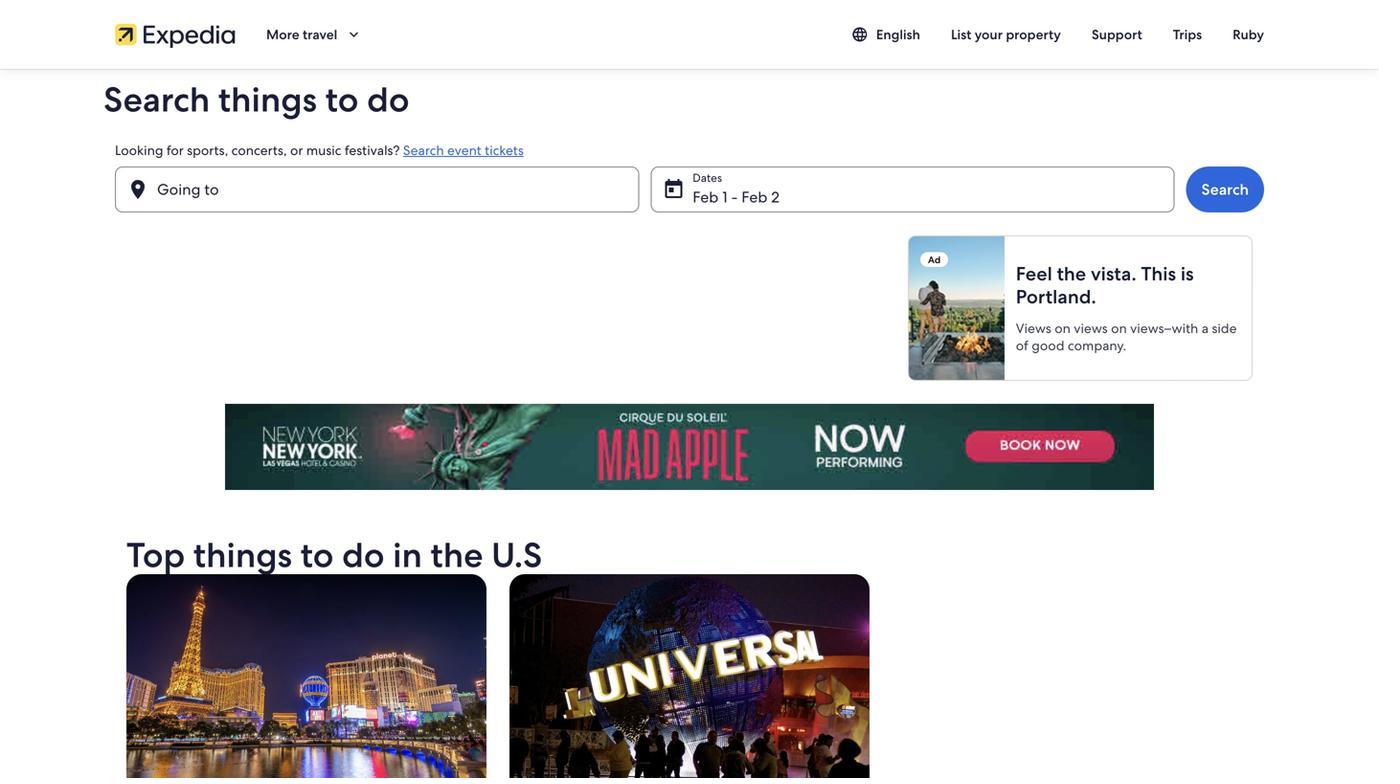 Task type: describe. For each thing, give the bounding box(es) containing it.
search button
[[1186, 167, 1264, 213]]

event
[[447, 142, 482, 159]]

english button
[[836, 17, 936, 52]]

things for search
[[218, 77, 317, 122]]

trips
[[1173, 26, 1202, 43]]

top things to do in the u.s
[[126, 533, 542, 578]]

list your property
[[951, 26, 1061, 43]]

ruby button
[[1217, 17, 1280, 52]]

list your property link
[[936, 17, 1076, 52]]

support link
[[1076, 17, 1158, 52]]

-
[[731, 187, 738, 207]]

festivals?
[[345, 142, 400, 159]]

or
[[290, 142, 303, 159]]

trailing image
[[345, 26, 362, 43]]

feb 1 - feb 2 button
[[651, 167, 1175, 213]]

top things to do in the u.s region
[[115, 533, 1264, 779]]

u.s
[[491, 533, 542, 578]]

your
[[975, 26, 1003, 43]]

ruby
[[1233, 26, 1264, 43]]

small image
[[851, 26, 876, 43]]

list
[[951, 26, 972, 43]]

2 feb from the left
[[742, 187, 768, 207]]

feb 1 - feb 2
[[693, 187, 780, 207]]

tickets
[[485, 142, 524, 159]]

expedia logo image
[[115, 21, 236, 48]]

concerts,
[[231, 142, 287, 159]]

to for search
[[325, 77, 359, 122]]

search things to do
[[103, 77, 409, 122]]

main content containing search things to do
[[0, 69, 1379, 779]]

support
[[1092, 26, 1142, 43]]



Task type: locate. For each thing, give the bounding box(es) containing it.
looking for sports, concerts, or music festivals? search event tickets
[[115, 142, 524, 159]]

do inside top things to do in the u.s region
[[342, 533, 385, 578]]

do left in
[[342, 533, 385, 578]]

0 vertical spatial things
[[218, 77, 317, 122]]

search inside button
[[1202, 180, 1249, 200]]

to inside region
[[300, 533, 334, 578]]

to
[[325, 77, 359, 122], [300, 533, 334, 578]]

things inside region
[[193, 533, 292, 578]]

search for search things to do
[[103, 77, 210, 122]]

search event tickets link
[[403, 142, 524, 159]]

1 vertical spatial to
[[300, 533, 334, 578]]

do for search things to do
[[367, 77, 409, 122]]

top
[[126, 533, 185, 578]]

looking
[[115, 142, 163, 159]]

0 horizontal spatial search
[[103, 77, 210, 122]]

2
[[771, 187, 780, 207]]

more
[[266, 26, 299, 43]]

english
[[876, 26, 920, 43]]

to up the music
[[325, 77, 359, 122]]

things up concerts,
[[218, 77, 317, 122]]

1 feb from the left
[[693, 187, 719, 207]]

things right the top
[[193, 533, 292, 578]]

trips link
[[1158, 17, 1217, 52]]

music
[[306, 142, 341, 159]]

in
[[393, 533, 422, 578]]

1 vertical spatial do
[[342, 533, 385, 578]]

to left in
[[300, 533, 334, 578]]

1 horizontal spatial feb
[[742, 187, 768, 207]]

1 vertical spatial things
[[193, 533, 292, 578]]

search
[[103, 77, 210, 122], [403, 142, 444, 159], [1202, 180, 1249, 200]]

do
[[367, 77, 409, 122], [342, 533, 385, 578]]

for
[[167, 142, 184, 159]]

feb left 1
[[693, 187, 719, 207]]

0 vertical spatial do
[[367, 77, 409, 122]]

0 vertical spatial to
[[325, 77, 359, 122]]

do for top things to do in the u.s
[[342, 533, 385, 578]]

2 horizontal spatial search
[[1202, 180, 1249, 200]]

1
[[722, 187, 728, 207]]

feb right -
[[742, 187, 768, 207]]

do up festivals?
[[367, 77, 409, 122]]

feb
[[693, 187, 719, 207], [742, 187, 768, 207]]

main content
[[0, 69, 1379, 779]]

things
[[218, 77, 317, 122], [193, 533, 292, 578]]

1 vertical spatial search
[[403, 142, 444, 159]]

more travel button
[[251, 17, 378, 52]]

things for top
[[193, 533, 292, 578]]

travel
[[303, 26, 337, 43]]

1 horizontal spatial search
[[403, 142, 444, 159]]

to for top
[[300, 533, 334, 578]]

2 vertical spatial search
[[1202, 180, 1249, 200]]

the
[[430, 533, 483, 578]]

sports,
[[187, 142, 228, 159]]

more travel
[[266, 26, 337, 43]]

0 horizontal spatial feb
[[693, 187, 719, 207]]

0 vertical spatial search
[[103, 77, 210, 122]]

search for search button
[[1202, 180, 1249, 200]]

property
[[1006, 26, 1061, 43]]



Task type: vqa. For each thing, say whether or not it's contained in the screenshot.
do
yes



